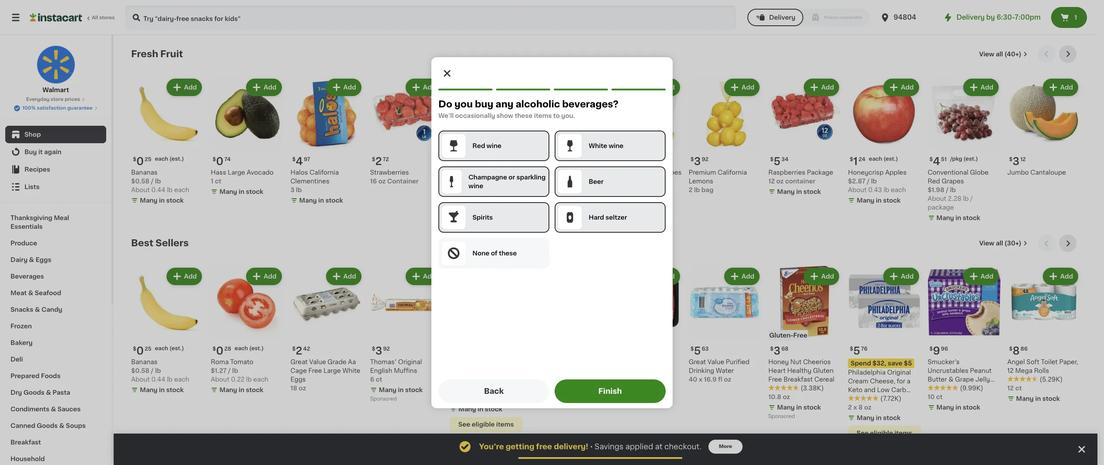Task type: locate. For each thing, give the bounding box(es) containing it.
see down "2 x 8 oz"
[[857, 431, 869, 437]]

conventional globe red grapes $1.98 / lb about 2.28 lb / package
[[928, 170, 989, 211]]

76
[[862, 347, 868, 352]]

97
[[304, 157, 311, 162]]

1 /pkg from the left
[[553, 157, 565, 162]]

42 right lime
[[467, 170, 474, 176]]

white inside add your shopping preferences element
[[589, 143, 608, 149]]

grapes down conventional
[[942, 179, 965, 185]]

about
[[131, 187, 150, 193], [849, 187, 867, 193], [530, 196, 548, 202], [609, 196, 628, 202], [928, 196, 947, 202], [131, 377, 150, 383], [211, 377, 230, 383]]

16 up finish
[[609, 377, 616, 383]]

1 vertical spatial bananas
[[131, 359, 158, 365]]

3 4 from the left
[[934, 157, 941, 167]]

2 25 from the top
[[145, 347, 152, 352]]

2 /pkg from the left
[[632, 157, 644, 162]]

0 horizontal spatial see
[[459, 422, 471, 428]]

great inside great value purified drinking water 40 x 16.9 fl oz
[[689, 359, 706, 365]]

(3.38k)
[[801, 386, 824, 392]]

canned goods & soups
[[10, 423, 86, 429]]

0 vertical spatial original
[[398, 359, 422, 365]]

1 vertical spatial $ 3 92
[[372, 346, 390, 356]]

1 vertical spatial white
[[343, 368, 361, 374]]

product group
[[131, 77, 204, 207], [211, 77, 284, 198], [291, 77, 363, 207], [370, 77, 443, 186], [450, 77, 523, 198], [530, 77, 602, 216], [609, 77, 682, 224], [689, 77, 762, 195], [769, 77, 842, 198], [849, 77, 921, 207], [928, 77, 1001, 224], [1008, 77, 1081, 177], [131, 266, 204, 396], [211, 266, 284, 396], [291, 266, 363, 393], [370, 266, 443, 404], [450, 266, 523, 442], [609, 266, 682, 396], [689, 266, 762, 384], [769, 266, 842, 422], [849, 266, 921, 451], [928, 266, 1001, 414], [1008, 266, 1081, 405]]

0 horizontal spatial 42
[[303, 347, 310, 352]]

white up "$5.23 per package (estimated)" element
[[589, 143, 608, 149]]

beer
[[589, 179, 604, 185]]

oz right 18
[[299, 386, 306, 392]]

$ 0 28
[[213, 346, 231, 356]]

0 vertical spatial bananas
[[131, 170, 158, 176]]

$ 3 92
[[691, 157, 709, 167], [372, 346, 390, 356]]

4 left 81
[[615, 157, 622, 167]]

10 ct
[[928, 394, 943, 400]]

sponsored badge image down 8 x 1.48 oz
[[450, 435, 476, 440]]

2 horizontal spatial /pkg
[[951, 157, 963, 162]]

1 vertical spatial 92
[[383, 347, 390, 352]]

5 left 23
[[535, 157, 542, 167]]

1 horizontal spatial 16
[[609, 377, 616, 383]]

2 $0.25 each (estimated) element from the top
[[131, 343, 204, 358]]

canned goods & soups link
[[5, 418, 106, 435]]

each (est.)
[[155, 157, 184, 162], [870, 157, 899, 162], [155, 346, 184, 351], [235, 346, 264, 351]]

great up cage
[[291, 359, 308, 365]]

beef
[[609, 359, 624, 365]]

2 $ 0 25 from the top
[[133, 346, 152, 356]]

2 bananas from the top
[[131, 359, 158, 365]]

1 horizontal spatial california
[[718, 170, 748, 176]]

original
[[398, 359, 422, 365], [888, 370, 912, 376], [450, 379, 474, 385]]

0 vertical spatial free
[[794, 333, 808, 339]]

about inside 'about 2.43 lb / package'
[[609, 196, 628, 202]]

$ inside "$ 8 86"
[[1010, 347, 1013, 352]]

3 up thomas'
[[376, 346, 382, 356]]

0 vertical spatial $0.58
[[131, 179, 150, 185]]

view left the (40+) on the top of page
[[980, 51, 995, 57]]

sponsored badge image down 10.8 oz
[[769, 415, 795, 420]]

2 down lemons
[[689, 187, 693, 193]]

wine up $ 4 81
[[609, 143, 624, 149]]

california up 'clementines'
[[310, 170, 339, 176]]

jelly
[[976, 377, 991, 383]]

goods for canned
[[37, 423, 58, 429]]

free down heart
[[769, 377, 782, 383]]

1 $ 0 25 from the top
[[133, 157, 152, 167]]

bakery
[[10, 340, 33, 346]]

3 /pkg from the left
[[951, 157, 963, 162]]

$ inside $ 4 51 /pkg (est.)
[[930, 157, 934, 162]]

breakfast down healthy
[[784, 377, 813, 383]]

seedless up the beer
[[569, 170, 597, 176]]

red up $1.98 on the top of the page
[[928, 179, 941, 185]]

oz right 'fl'
[[724, 377, 732, 383]]

bananas $0.58 / lb about 0.44 lb each for 2
[[131, 359, 189, 383]]

$ 0 25 for 4
[[133, 157, 152, 167]]

0 horizontal spatial sponsored badge image
[[370, 397, 397, 402]]

wine down show at the top left of the page
[[487, 143, 502, 149]]

(est.) inside $ 4 51 /pkg (est.)
[[964, 157, 979, 162]]

grapes inside conventional globe red grapes $1.98 / lb about 2.28 lb / package
[[942, 179, 965, 185]]

4 left 97
[[296, 157, 303, 167]]

butter
[[928, 377, 948, 383]]

92 up premium
[[702, 157, 709, 162]]

2 inside premium california lemons 2 lb bag
[[689, 187, 693, 193]]

free
[[794, 333, 808, 339], [309, 368, 322, 374], [769, 377, 782, 383]]

0 horizontal spatial $ 3 92
[[372, 346, 390, 356]]

1 horizontal spatial 4
[[615, 157, 622, 167]]

original up muffins
[[398, 359, 422, 365]]

x for 2 x 8 oz
[[854, 405, 858, 411]]

each (est.) inside "$1.24 each (estimated)" element
[[870, 157, 899, 162]]

strawberries 16 oz container
[[370, 170, 419, 185]]

pasta
[[53, 390, 70, 396]]

0 vertical spatial 92
[[702, 157, 709, 162]]

california for premium california lemons 2 lb bag
[[718, 170, 748, 176]]

2 horizontal spatial grapes
[[942, 179, 965, 185]]

oz down strawberries
[[379, 179, 386, 185]]

see eligible items for the right 'see eligible items' button
[[857, 431, 913, 437]]

92 up thomas'
[[383, 347, 390, 352]]

oz inside strawberries 16 oz container
[[379, 179, 386, 185]]

1 horizontal spatial eligible
[[871, 431, 894, 437]]

fresh inside ritz fresh stacks original crackers
[[463, 370, 480, 376]]

all inside popup button
[[996, 51, 1004, 57]]

1 horizontal spatial value
[[708, 359, 725, 365]]

ct down hass
[[215, 179, 221, 185]]

2 horizontal spatial red
[[928, 179, 941, 185]]

original inside philadelphia original cream cheese, for a keto and low carb lifestyle
[[888, 370, 912, 376]]

red inside conventional globe red grapes $1.98 / lb about 2.28 lb / package
[[928, 179, 941, 185]]

0 horizontal spatial eggs
[[36, 257, 51, 263]]

do you buy any alcoholic beverages? we'll occasionally show these items to you.
[[439, 100, 619, 119]]

$ 3 92 for thomas' original english muffins
[[372, 346, 390, 356]]

view left (30+)
[[980, 241, 995, 247]]

value for 5
[[708, 359, 725, 365]]

$0.58 for 4
[[131, 179, 150, 185]]

2 all from the top
[[996, 241, 1004, 247]]

1 bananas from the top
[[131, 170, 158, 176]]

seedless down $4.81 per package (estimated) element
[[630, 170, 658, 176]]

item carousel region
[[131, 45, 1081, 228], [131, 235, 1081, 454]]

gluten-
[[770, 333, 794, 339]]

2 $0.58 from the top
[[131, 368, 150, 374]]

free right cage
[[309, 368, 322, 374]]

$ inside $ 1 24
[[850, 157, 854, 162]]

$0.25 each (estimated) element for 2
[[131, 343, 204, 358]]

0 horizontal spatial grapes
[[544, 179, 566, 185]]

9
[[934, 346, 941, 356]]

/pkg (est.) inside $4.81 per package (estimated) element
[[632, 157, 660, 162]]

92 for thomas' original english muffins
[[383, 347, 390, 352]]

$5.72 element
[[609, 343, 682, 358]]

0 horizontal spatial value
[[309, 359, 326, 365]]

/pkg for 5
[[553, 157, 565, 162]]

premium california lemons 2 lb bag
[[689, 170, 748, 193]]

2 0.44 from the top
[[151, 377, 165, 383]]

2 /pkg (est.) from the left
[[632, 157, 660, 162]]

0 horizontal spatial original
[[398, 359, 422, 365]]

fresh left fruit
[[131, 49, 158, 59]]

eligible down "2 x 8 oz"
[[871, 431, 894, 437]]

5 left 34
[[774, 157, 781, 167]]

view inside popup button
[[980, 51, 995, 57]]

86
[[1021, 347, 1028, 352]]

0 horizontal spatial 16
[[370, 179, 377, 185]]

2 view from the top
[[980, 241, 995, 247]]

honeycrisp
[[849, 170, 884, 176]]

0.22
[[231, 377, 245, 383]]

1 vertical spatial sponsored badge image
[[769, 415, 795, 420]]

$5.23 per package (estimated) element
[[530, 153, 602, 168]]

2 vertical spatial original
[[450, 379, 474, 385]]

x left 1.48
[[456, 396, 459, 402]]

0 vertical spatial see
[[459, 422, 471, 428]]

1 horizontal spatial white
[[589, 143, 608, 149]]

roma
[[211, 359, 229, 365]]

1 horizontal spatial sponsored badge image
[[450, 435, 476, 440]]

$ 3 92 up thomas'
[[372, 346, 390, 356]]

thomas'
[[370, 359, 397, 365]]

1 vertical spatial fresh
[[463, 370, 480, 376]]

5 for $ 5 23
[[535, 157, 542, 167]]

each (est.) inside $0.28 each (estimated) element
[[235, 346, 264, 351]]

1 vertical spatial x
[[456, 396, 459, 402]]

1 vertical spatial bananas $0.58 / lb about 0.44 lb each
[[131, 359, 189, 383]]

1 view from the top
[[980, 51, 995, 57]]

None search field
[[125, 5, 736, 30]]

1 vertical spatial see
[[857, 431, 869, 437]]

1 $0.58 from the top
[[131, 179, 150, 185]]

see eligible items button down (7.72k)
[[849, 426, 921, 441]]

raspberries
[[769, 170, 806, 176]]

x inside great value purified drinking water 40 x 16.9 fl oz
[[699, 377, 703, 383]]

5 left 76
[[854, 346, 861, 356]]

large inside great value grade aa cage free large white eggs 18 oz
[[324, 368, 341, 374]]

original down ritz
[[450, 379, 474, 385]]

0 vertical spatial $ 0 25
[[133, 157, 152, 167]]

$ 3 92 up premium
[[691, 157, 709, 167]]

these right of
[[499, 250, 517, 257]]

1 value from the left
[[309, 359, 326, 365]]

honey
[[769, 359, 789, 365]]

0 horizontal spatial large
[[228, 170, 245, 176]]

0 vertical spatial 0.44
[[151, 187, 165, 193]]

package up 'seltzer'
[[609, 205, 636, 211]]

/pkg (est.) for 4
[[632, 157, 660, 162]]

seedless inside sun harvest seedless red grapes $2.18 / lb about 2.4 lb / package
[[569, 170, 597, 176]]

see eligible items down (7.72k)
[[857, 431, 913, 437]]

1 all from the top
[[996, 51, 1004, 57]]

2 california from the left
[[718, 170, 748, 176]]

& down uncrustables
[[949, 377, 954, 383]]

raspberries package 12 oz container
[[769, 170, 834, 185]]

thanksgiving
[[10, 215, 52, 221]]

2 value from the left
[[708, 359, 725, 365]]

1 inside button
[[1075, 14, 1078, 21]]

$ inside $ 5 34
[[771, 157, 774, 162]]

25 for 4
[[145, 157, 152, 162]]

uncrustables
[[928, 368, 969, 374]]

oz inside raspberries package 12 oz container
[[777, 179, 784, 185]]

ct inside the thomas' original english muffins 6 ct
[[376, 377, 382, 383]]

0 horizontal spatial eligible
[[472, 422, 495, 428]]

0 horizontal spatial see eligible items button
[[450, 417, 523, 432]]

sponsored badge image
[[370, 397, 397, 402], [769, 415, 795, 420], [450, 435, 476, 440]]

/pkg inside "$5.23 per package (estimated)" element
[[553, 157, 565, 162]]

(est.) inside "$1.24 each (estimated)" element
[[884, 157, 899, 162]]

0 horizontal spatial x
[[456, 396, 459, 402]]

2 horizontal spatial original
[[888, 370, 912, 376]]

california inside halos california clementines 3 lb
[[310, 170, 339, 176]]

1 horizontal spatial large
[[324, 368, 341, 374]]

1 vertical spatial $ 0 25
[[133, 346, 152, 356]]

4 left 51
[[934, 157, 941, 167]]

0 vertical spatial view
[[980, 51, 995, 57]]

x right 40
[[699, 377, 703, 383]]

2 vertical spatial x
[[854, 405, 858, 411]]

red down sun
[[530, 179, 542, 185]]

1 horizontal spatial /pkg (est.)
[[632, 157, 660, 162]]

3 left 68
[[774, 346, 781, 356]]

items inside do you buy any alcoholic beverages? we'll occasionally show these items to you.
[[534, 113, 552, 119]]

0 horizontal spatial seedless
[[569, 170, 597, 176]]

• savings applied at checkout.
[[590, 444, 702, 451]]

$0.25 each (estimated) element for 4
[[131, 153, 204, 168]]

main content containing 0
[[114, 35, 1098, 466]]

1 great from the left
[[291, 359, 308, 365]]

(5.29k)
[[1040, 377, 1063, 383]]

/pkg right 51
[[951, 157, 963, 162]]

1 horizontal spatial great
[[689, 359, 706, 365]]

see eligible items up you're
[[459, 422, 514, 428]]

great for 5
[[689, 359, 706, 365]]

$ inside $ 4 81
[[611, 157, 615, 162]]

view for 8
[[980, 241, 995, 247]]

94804
[[894, 14, 917, 21]]

1 vertical spatial 0.44
[[151, 377, 165, 383]]

5 for $ 5 76
[[854, 346, 861, 356]]

each inside honeycrisp apples $2.87 / lb about 0.43 lb each
[[891, 187, 907, 193]]

frozen
[[10, 324, 32, 330]]

prices
[[65, 97, 80, 102]]

california inside premium california lemons 2 lb bag
[[718, 170, 748, 176]]

household
[[10, 457, 45, 463]]

1 bananas $0.58 / lb about 0.44 lb each from the top
[[131, 170, 189, 193]]

0 horizontal spatial 92
[[383, 347, 390, 352]]

1 vertical spatial 42
[[303, 347, 310, 352]]

smucker's uncrustables peanut butter & grape jelly sandwich
[[928, 359, 992, 392]]

all left the (40+) on the top of page
[[996, 51, 1004, 57]]

1 25 from the top
[[145, 157, 152, 162]]

1 horizontal spatial x
[[699, 377, 703, 383]]

items down (7.72k)
[[895, 431, 913, 437]]

eggs down cage
[[291, 377, 306, 383]]

1 vertical spatial original
[[888, 370, 912, 376]]

1 vertical spatial $0.25 each (estimated) element
[[131, 343, 204, 358]]

all
[[996, 51, 1004, 57], [996, 241, 1004, 247]]

0 horizontal spatial items
[[497, 422, 514, 428]]

42
[[467, 170, 474, 176], [303, 347, 310, 352]]

& left pasta
[[46, 390, 51, 396]]

lime
[[450, 170, 465, 176]]

dairy & eggs link
[[5, 252, 106, 269]]

satisfaction
[[37, 106, 66, 111]]

1 vertical spatial eligible
[[871, 431, 894, 437]]

everyday
[[26, 97, 49, 102]]

0 vertical spatial 8
[[1013, 346, 1020, 356]]

you.
[[562, 113, 575, 119]]

meal
[[54, 215, 69, 221]]

2 vertical spatial free
[[769, 377, 782, 383]]

1 $0.25 each (estimated) element from the top
[[131, 153, 204, 168]]

/pkg inside $4.81 per package (estimated) element
[[632, 157, 644, 162]]

40
[[689, 377, 698, 383]]

breakfast inside honey nut cheerios heart healthy gluten free breakfast cereal
[[784, 377, 813, 383]]

(105)
[[482, 387, 498, 393]]

1 inside hass large avocado 1 ct
[[211, 179, 214, 185]]

value inside great value grade aa cage free large white eggs 18 oz
[[309, 359, 326, 365]]

0 vertical spatial white
[[589, 143, 608, 149]]

great up the drinking
[[689, 359, 706, 365]]

1 vertical spatial breakfast
[[10, 440, 41, 446]]

x down lifestyle
[[854, 405, 858, 411]]

5 left 63
[[694, 346, 701, 356]]

package down the beer
[[572, 196, 599, 202]]

0 vertical spatial x
[[699, 377, 703, 383]]

package down "2.28"
[[928, 205, 955, 211]]

deli
[[10, 357, 23, 363]]

oz right 1.48
[[475, 396, 482, 402]]

lb inside halos california clementines 3 lb
[[296, 187, 302, 193]]

cereal
[[815, 377, 835, 383]]

1 horizontal spatial red
[[530, 179, 542, 185]]

goods down prepared foods
[[23, 390, 45, 396]]

0 horizontal spatial see eligible items
[[459, 422, 514, 428]]

package
[[572, 196, 599, 202], [609, 205, 636, 211], [928, 205, 955, 211]]

beverages
[[10, 274, 44, 280]]

2 vertical spatial 8
[[859, 405, 863, 411]]

great value grade aa cage free large white eggs 18 oz
[[291, 359, 361, 392]]

2 seedless from the left
[[630, 170, 658, 176]]

0 horizontal spatial california
[[310, 170, 339, 176]]

each
[[155, 157, 168, 162], [870, 157, 883, 162], [454, 179, 470, 185], [174, 187, 189, 193], [891, 187, 907, 193], [155, 346, 168, 351], [235, 346, 248, 351], [174, 377, 189, 383], [253, 377, 269, 383]]

red inside sun harvest seedless red grapes $2.18 / lb about 2.4 lb / package
[[530, 179, 542, 185]]

0 horizontal spatial package
[[572, 196, 599, 202]]

16
[[370, 179, 377, 185], [609, 377, 616, 383]]

0 horizontal spatial great
[[291, 359, 308, 365]]

1 vertical spatial eggs
[[291, 377, 306, 383]]

72
[[383, 157, 389, 162]]

items up you're
[[497, 422, 514, 428]]

/pkg for 4
[[632, 157, 644, 162]]

$0.25 each (estimated) element
[[131, 153, 204, 168], [131, 343, 204, 358]]

original up for
[[888, 370, 912, 376]]

$1.24 each (estimated) element
[[849, 153, 921, 168]]

hard
[[589, 215, 604, 221]]

51
[[942, 157, 947, 162]]

$ 1 24
[[850, 157, 866, 167]]

main content
[[114, 35, 1098, 466]]

12
[[1021, 157, 1027, 162], [769, 179, 775, 185], [1008, 368, 1014, 374], [1008, 386, 1015, 392]]

0 horizontal spatial /pkg (est.)
[[553, 157, 581, 162]]

more button
[[709, 440, 743, 454]]

breakfast up household at the bottom of page
[[10, 440, 41, 446]]

original for cheese,
[[888, 370, 912, 376]]

/pkg (est.) inside "$5.23 per package (estimated)" element
[[553, 157, 581, 162]]

3 up premium
[[694, 157, 701, 167]]

0 vertical spatial 42
[[467, 170, 474, 176]]

0 vertical spatial 25
[[145, 157, 152, 162]]

3 for honey nut cheerios heart healthy gluten free breakfast cereal
[[774, 346, 781, 356]]

about 2.43 lb / package
[[609, 196, 655, 211]]

2 4 from the left
[[615, 157, 622, 167]]

0 vertical spatial $0.25 each (estimated) element
[[131, 153, 204, 168]]

/pkg right 23
[[553, 157, 565, 162]]

94804 button
[[880, 5, 933, 30]]

green
[[609, 170, 628, 176]]

12 inside angel soft toilet paper, 12 mega rolls
[[1008, 368, 1014, 374]]

oz inside great value purified drinking water 40 x 16.9 fl oz
[[724, 377, 732, 383]]

8 left 1.48
[[450, 396, 454, 402]]

1 vertical spatial free
[[309, 368, 322, 374]]

$ inside $ 2 42
[[292, 347, 296, 352]]

16 down strawberries
[[370, 179, 377, 185]]

3 down halos
[[291, 187, 295, 193]]

0.44
[[151, 187, 165, 193], [151, 377, 165, 383]]

4 for $ 4 81
[[615, 157, 622, 167]]

container
[[387, 179, 419, 185]]

1 0.44 from the top
[[151, 187, 165, 193]]

1 vertical spatial 25
[[145, 347, 152, 352]]

★★★★★
[[530, 377, 560, 383], [530, 377, 560, 383], [1008, 377, 1039, 383], [1008, 377, 1039, 383], [769, 386, 800, 392], [769, 386, 800, 392], [928, 386, 959, 392], [928, 386, 959, 392], [450, 387, 481, 393], [450, 387, 481, 393], [849, 396, 879, 402], [849, 396, 879, 402]]

condiments
[[10, 407, 49, 413]]

1 4 from the left
[[296, 157, 303, 167]]

about inside conventional globe red grapes $1.98 / lb about 2.28 lb / package
[[928, 196, 947, 202]]

1 california from the left
[[310, 170, 339, 176]]

value inside great value purified drinking water 40 x 16.9 fl oz
[[708, 359, 725, 365]]

1 /pkg (est.) from the left
[[553, 157, 581, 162]]

great for 2
[[291, 359, 308, 365]]

0 vertical spatial $ 3 92
[[691, 157, 709, 167]]

view inside popup button
[[980, 241, 995, 247]]

gluten
[[813, 368, 834, 374]]

2 horizontal spatial x
[[854, 405, 858, 411]]

0 horizontal spatial red
[[473, 143, 485, 149]]

candy
[[41, 307, 62, 313]]

4 for $ 4 97
[[296, 157, 303, 167]]

3 for premium california lemons
[[694, 157, 701, 167]]

1 horizontal spatial package
[[609, 205, 636, 211]]

see eligible items inside product group
[[459, 422, 514, 428]]

$ inside the "$ 0 33"
[[452, 157, 455, 162]]

these down alcoholic on the top of the page
[[515, 113, 533, 119]]

1 horizontal spatial delivery
[[957, 14, 985, 21]]

frozen link
[[5, 318, 106, 335]]

all left (30+)
[[996, 241, 1004, 247]]

2 horizontal spatial 4
[[934, 157, 941, 167]]

0 vertical spatial these
[[515, 113, 533, 119]]

large down grade
[[324, 368, 341, 374]]

1 horizontal spatial 92
[[702, 157, 709, 162]]

1 horizontal spatial items
[[534, 113, 552, 119]]

$ inside $ 4 97
[[292, 157, 296, 162]]

lime 42 1 each
[[450, 170, 474, 185]]

by
[[987, 14, 996, 21]]

1 vertical spatial 16
[[609, 377, 616, 383]]

thomas' original english muffins 6 ct
[[370, 359, 422, 383]]

8 left 86
[[1013, 346, 1020, 356]]

/pkg right 81
[[632, 157, 644, 162]]

original inside the thomas' original english muffins 6 ct
[[398, 359, 422, 365]]

2 item carousel region from the top
[[131, 235, 1081, 454]]

oz right the 10.8
[[783, 394, 791, 400]]

goods down condiments & sauces
[[37, 423, 58, 429]]

/pkg (est.) up green seedless grapes bag
[[632, 157, 660, 162]]

$0.58
[[131, 179, 150, 185], [131, 368, 150, 374]]

back
[[484, 388, 504, 395]]

0 horizontal spatial breakfast
[[10, 440, 41, 446]]

/pkg (est.) up harvest
[[553, 157, 581, 162]]

free up the nut
[[794, 333, 808, 339]]

seedless
[[569, 170, 597, 176], [630, 170, 658, 176]]

see down 8 x 1.48 oz
[[459, 422, 471, 428]]

0 vertical spatial eligible
[[472, 422, 495, 428]]

large down 74
[[228, 170, 245, 176]]

2 great from the left
[[689, 359, 706, 365]]

eligible inside product group
[[472, 422, 495, 428]]

wine
[[487, 143, 502, 149], [609, 143, 624, 149], [469, 183, 484, 189]]

12 inside raspberries package 12 oz container
[[769, 179, 775, 185]]

value left grade
[[309, 359, 326, 365]]

1 vertical spatial all
[[996, 241, 1004, 247]]

grapes down $4.81 per package (estimated) element
[[660, 170, 682, 176]]

1 horizontal spatial original
[[450, 379, 474, 385]]

eligible up you're
[[472, 422, 495, 428]]

value up 'water'
[[708, 359, 725, 365]]

8 down lifestyle
[[859, 405, 863, 411]]

great inside great value grade aa cage free large white eggs 18 oz
[[291, 359, 308, 365]]

oz down "80%/20%"
[[618, 377, 625, 383]]

delivery for delivery by 6:30-7:00pm
[[957, 14, 985, 21]]

snacks & candy link
[[5, 302, 106, 318]]

all inside popup button
[[996, 241, 1004, 247]]

$32,
[[873, 361, 887, 367]]

0 vertical spatial breakfast
[[784, 377, 813, 383]]

3 up jumbo
[[1013, 157, 1020, 167]]

lb inside 'about 2.43 lb / package'
[[645, 196, 650, 202]]

thanksgiving meal essentials link
[[5, 210, 106, 235]]

red down occasionally
[[473, 143, 485, 149]]

92
[[702, 157, 709, 162], [383, 347, 390, 352]]

ct right 6
[[376, 377, 382, 383]]

red
[[473, 143, 485, 149], [530, 179, 542, 185], [928, 179, 941, 185]]

2
[[376, 157, 382, 167], [689, 187, 693, 193], [296, 346, 302, 356], [849, 405, 852, 411]]

2 vertical spatial sponsored badge image
[[450, 435, 476, 440]]

1 horizontal spatial free
[[769, 377, 782, 383]]

1 horizontal spatial 42
[[467, 170, 474, 176]]

original inside ritz fresh stacks original crackers
[[450, 379, 474, 385]]

42 up cage
[[303, 347, 310, 352]]

0 horizontal spatial 8
[[450, 396, 454, 402]]

1 inside lime 42 1 each
[[450, 179, 453, 185]]

1 horizontal spatial $ 3 92
[[691, 157, 709, 167]]

2 bananas $0.58 / lb about 0.44 lb each from the top
[[131, 359, 189, 383]]

grapes down harvest
[[544, 179, 566, 185]]

items down alcoholic on the top of the page
[[534, 113, 552, 119]]

1 seedless from the left
[[569, 170, 597, 176]]

product group containing 8
[[1008, 266, 1081, 405]]

3
[[694, 157, 701, 167], [1013, 157, 1020, 167], [291, 187, 295, 193], [376, 346, 382, 356], [774, 346, 781, 356]]

english
[[370, 368, 393, 374]]

product group containing add
[[609, 266, 682, 396]]

see eligible items button up you're
[[450, 417, 523, 432]]

0 vertical spatial items
[[534, 113, 552, 119]]

all for 8
[[996, 241, 1004, 247]]



Task type: vqa. For each thing, say whether or not it's contained in the screenshot.


Task type: describe. For each thing, give the bounding box(es) containing it.
18
[[291, 386, 297, 392]]

heart
[[769, 368, 786, 374]]

eligible for the right 'see eligible items' button
[[871, 431, 894, 437]]

$ 3 92 for premium california lemons
[[691, 157, 709, 167]]

see for leftmost 'see eligible items' button
[[459, 422, 471, 428]]

bananas for 2
[[131, 359, 158, 365]]

$ inside the $ 3 68
[[771, 347, 774, 352]]

10
[[928, 394, 935, 400]]

•
[[590, 444, 593, 451]]

product group containing ritz fresh stacks original crackers
[[450, 266, 523, 442]]

16.9
[[704, 377, 717, 383]]

save
[[888, 361, 903, 367]]

instacart logo image
[[30, 12, 82, 23]]

$1.27
[[211, 368, 227, 374]]

sponsored badge image for $ 3 68
[[769, 415, 795, 420]]

do
[[439, 100, 453, 109]]

$ 3 12
[[1010, 157, 1027, 167]]

(30+)
[[1005, 241, 1022, 247]]

package inside 'about 2.43 lb / package'
[[609, 205, 636, 211]]

see for the right 'see eligible items' button
[[857, 431, 869, 437]]

ct inside hass large avocado 1 ct
[[215, 179, 221, 185]]

1 vertical spatial these
[[499, 250, 517, 257]]

(est.) inside $4.81 per package (estimated) element
[[646, 157, 660, 162]]

wine inside champagne or sparkling wine
[[469, 183, 484, 189]]

10.8
[[769, 394, 782, 400]]

ct down the mega
[[1016, 386, 1022, 392]]

about inside sun harvest seedless red grapes $2.18 / lb about 2.4 lb / package
[[530, 196, 548, 202]]

sparkling
[[517, 174, 546, 180]]

92 for premium california lemons
[[702, 157, 709, 162]]

muffins
[[394, 368, 417, 374]]

view for 3
[[980, 51, 995, 57]]

& left soups
[[59, 423, 64, 429]]

ritz
[[450, 370, 462, 376]]

bananas for 4
[[131, 170, 158, 176]]

view all (30+)
[[980, 241, 1022, 247]]

0.44 for 4
[[151, 187, 165, 193]]

$ 5 23
[[532, 157, 550, 167]]

angel
[[1008, 359, 1026, 365]]

$1.98
[[928, 187, 945, 193]]

34
[[782, 157, 789, 162]]

view all (40+) button
[[976, 45, 1032, 63]]

service type group
[[748, 9, 870, 26]]

product group containing 1
[[849, 77, 921, 207]]

fruit
[[160, 49, 183, 59]]

5 for $ 5 34
[[774, 157, 781, 167]]

ct right 10
[[937, 394, 943, 400]]

package
[[807, 170, 834, 176]]

(7.53k)
[[562, 377, 584, 383]]

42 inside lime 42 1 each
[[467, 170, 474, 176]]

sponsored badge image for $ 3 92
[[370, 397, 397, 402]]

snacks
[[10, 307, 33, 313]]

treatment tracker modal dialog
[[114, 434, 1098, 466]]

free inside great value grade aa cage free large white eggs 18 oz
[[309, 368, 322, 374]]

premium
[[689, 170, 717, 176]]

shop link
[[5, 126, 106, 143]]

grapes inside sun harvest seedless red grapes $2.18 / lb about 2.4 lb / package
[[544, 179, 566, 185]]

essentials
[[10, 224, 43, 230]]

& right dairy
[[29, 257, 34, 263]]

(7.72k)
[[881, 396, 902, 402]]

healthy
[[788, 368, 812, 374]]

about inside roma tomato $1.27 / lb about 0.22 lb each
[[211, 377, 230, 383]]

more
[[719, 445, 733, 450]]

occasionally
[[455, 113, 495, 119]]

(est.) inside $0.28 each (estimated) element
[[249, 346, 264, 351]]

bag
[[702, 187, 714, 193]]

$ inside $ 5 76
[[850, 347, 854, 352]]

about inside honeycrisp apples $2.87 / lb about 0.43 lb each
[[849, 187, 867, 193]]

$ 0 25 for 2
[[133, 346, 152, 356]]

package inside sun harvest seedless red grapes $2.18 / lb about 2.4 lb / package
[[572, 196, 599, 202]]

0 vertical spatial eggs
[[36, 257, 51, 263]]

lb inside premium california lemons 2 lb bag
[[695, 187, 700, 193]]

recipes
[[24, 167, 50, 173]]

eligible for leftmost 'see eligible items' button
[[472, 422, 495, 428]]

96
[[942, 347, 949, 352]]

2.28
[[949, 196, 962, 202]]

3 for jumbo cantaloupe
[[1013, 157, 1020, 167]]

walmart logo image
[[37, 45, 75, 84]]

3 for thomas' original english muffins
[[376, 346, 382, 356]]

12 ct
[[1008, 386, 1022, 392]]

bananas $0.58 / lb about 0.44 lb each for 4
[[131, 170, 189, 193]]

& left sauces
[[51, 407, 56, 413]]

1 vertical spatial 8
[[450, 396, 454, 402]]

meat & seafood
[[10, 290, 61, 297]]

$ inside $ 5 23
[[532, 157, 535, 162]]

/pkg inside $ 4 51 /pkg (est.)
[[951, 157, 963, 162]]

$ inside $ 9 96
[[930, 347, 934, 352]]

of
[[491, 250, 498, 257]]

add your shopping preferences element
[[432, 57, 673, 409]]

16 inside strawberries 16 oz container
[[370, 179, 377, 185]]

fresh fruit
[[131, 49, 183, 59]]

items for leftmost 'see eligible items' button
[[497, 422, 514, 428]]

/pkg (est.) for 5
[[553, 157, 581, 162]]

hass
[[211, 170, 226, 176]]

$4.81 per package (estimated) element
[[609, 153, 682, 168]]

product group containing 9
[[928, 266, 1001, 414]]

package inside conventional globe red grapes $1.98 / lb about 2.28 lb / package
[[928, 205, 955, 211]]

delivery for delivery
[[770, 14, 796, 21]]

guarantee
[[67, 106, 93, 111]]

these inside do you buy any alcoholic beverages? we'll occasionally show these items to you.
[[515, 113, 533, 119]]

goods for dry
[[23, 390, 45, 396]]

bakery link
[[5, 335, 106, 352]]

lifestyle
[[849, 396, 875, 402]]

1 horizontal spatial 8
[[859, 405, 863, 411]]

household link
[[5, 451, 106, 466]]

oz inside beef chuck, ground, 80%/20% 16 oz
[[618, 377, 625, 383]]

oz down lifestyle
[[865, 405, 872, 411]]

original for muffins
[[398, 359, 422, 365]]

large inside hass large avocado 1 ct
[[228, 170, 245, 176]]

white inside great value grade aa cage free large white eggs 18 oz
[[343, 368, 361, 374]]

$ inside $ 2 72
[[372, 157, 376, 162]]

we'll
[[439, 113, 454, 119]]

$4.51 per package (estimated) element
[[928, 153, 1001, 168]]

74
[[224, 157, 231, 162]]

/ inside roma tomato $1.27 / lb about 0.22 lb each
[[228, 368, 231, 374]]

0.43
[[869, 187, 883, 193]]

grapes inside green seedless grapes bag
[[660, 170, 682, 176]]

0.44 for 2
[[151, 377, 165, 383]]

condiments & sauces
[[10, 407, 81, 413]]

1 horizontal spatial see eligible items button
[[849, 426, 921, 441]]

buy it again
[[24, 149, 62, 155]]

see eligible items for leftmost 'see eligible items' button
[[459, 422, 514, 428]]

3 inside halos california clementines 3 lb
[[291, 187, 295, 193]]

grade
[[328, 359, 347, 365]]

$ inside $ 5 63
[[691, 347, 694, 352]]

stacks
[[482, 370, 503, 376]]

low
[[878, 387, 890, 393]]

sun harvest seedless red grapes $2.18 / lb about 2.4 lb / package
[[530, 170, 599, 202]]

12 inside $ 3 12
[[1021, 157, 1027, 162]]

x for 8 x 1.48 oz
[[456, 396, 459, 402]]

seltzer
[[606, 215, 627, 221]]

wine for white wine
[[609, 143, 624, 149]]

2 down lifestyle
[[849, 405, 852, 411]]

25 for 2
[[145, 347, 152, 352]]

canned
[[10, 423, 35, 429]]

jumbo cantaloupe
[[1008, 170, 1067, 176]]

great value purified drinking water 40 x 16.9 fl oz
[[689, 359, 750, 383]]

& right the meat
[[28, 290, 33, 297]]

16 inside beef chuck, ground, 80%/20% 16 oz
[[609, 377, 616, 383]]

$0.28 each (estimated) element
[[211, 343, 284, 358]]

all for 3
[[996, 51, 1004, 57]]

$ inside $ 3 12
[[1010, 157, 1013, 162]]

$ 4 81
[[611, 157, 629, 167]]

seedless inside green seedless grapes bag
[[630, 170, 658, 176]]

each inside roma tomato $1.27 / lb about 0.22 lb each
[[253, 377, 269, 383]]

lemons
[[689, 179, 714, 185]]

2 up cage
[[296, 346, 302, 356]]

rolls
[[1035, 368, 1050, 374]]

honey nut cheerios heart healthy gluten free breakfast cereal
[[769, 359, 835, 383]]

prepared foods link
[[5, 368, 106, 385]]

red inside add your shopping preferences element
[[473, 143, 485, 149]]

$0.58 for 2
[[131, 368, 150, 374]]

you
[[455, 100, 473, 109]]

4 for $ 4 51 /pkg (est.)
[[934, 157, 941, 167]]

$ inside $ 0 74
[[213, 157, 216, 162]]

items for the right 'see eligible items' button
[[895, 431, 913, 437]]

apples
[[886, 170, 907, 176]]

/ inside honeycrisp apples $2.87 / lb about 0.43 lb each
[[868, 179, 870, 185]]

walmart
[[43, 87, 69, 93]]

value for 2
[[309, 359, 326, 365]]

dry goods & pasta link
[[5, 385, 106, 402]]

produce link
[[5, 235, 106, 252]]

california for halos california clementines 3 lb
[[310, 170, 339, 176]]

5 for $ 5 63
[[694, 346, 701, 356]]

sponsored badge image inside product group
[[450, 435, 476, 440]]

green seedless grapes bag
[[609, 170, 682, 185]]

& left candy
[[35, 307, 40, 313]]

snacks & candy
[[10, 307, 62, 313]]

2 left 72
[[376, 157, 382, 167]]

harvest
[[543, 170, 567, 176]]

0 vertical spatial fresh
[[131, 49, 158, 59]]

nut
[[791, 359, 802, 365]]

(est.) inside "$5.23 per package (estimated)" element
[[566, 157, 581, 162]]

it
[[38, 149, 43, 155]]

/ inside 'about 2.43 lb / package'
[[652, 196, 655, 202]]

1.48
[[461, 396, 474, 402]]

cantaloupe
[[1031, 170, 1067, 176]]

& inside smucker's uncrustables peanut butter & grape jelly sandwich
[[949, 377, 954, 383]]

wine for red wine
[[487, 143, 502, 149]]

roma tomato $1.27 / lb about 0.22 lb each
[[211, 359, 269, 383]]

best sellers
[[131, 239, 189, 248]]

stores
[[99, 15, 115, 20]]

sun
[[530, 170, 541, 176]]

savings
[[595, 444, 624, 451]]

clementines
[[291, 179, 330, 185]]

oz inside great value grade aa cage free large white eggs 18 oz
[[299, 386, 306, 392]]

purified
[[726, 359, 750, 365]]

eggs inside great value grade aa cage free large white eggs 18 oz
[[291, 377, 306, 383]]

2 horizontal spatial free
[[794, 333, 808, 339]]

free
[[536, 444, 552, 451]]

42 inside $ 2 42
[[303, 347, 310, 352]]

$ inside $ 0 28
[[213, 347, 216, 352]]

free inside honey nut cheerios heart healthy gluten free breakfast cereal
[[769, 377, 782, 383]]

1 item carousel region from the top
[[131, 45, 1081, 228]]

each inside lime 42 1 each
[[454, 179, 470, 185]]

applied
[[626, 444, 654, 451]]



